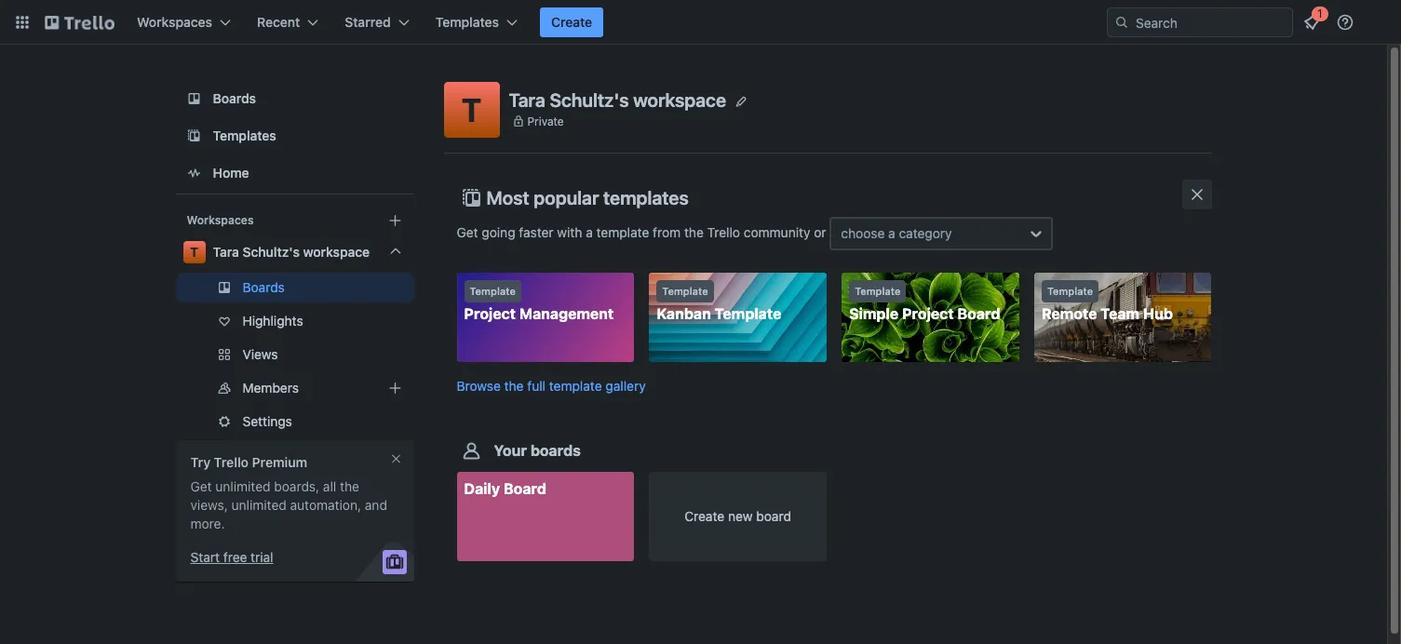 Task type: locate. For each thing, give the bounding box(es) containing it.
1 vertical spatial schultz's
[[243, 244, 300, 260]]

try
[[190, 454, 211, 470]]

browse the full template gallery link
[[457, 378, 646, 394]]

0 horizontal spatial workspace
[[303, 244, 370, 260]]

most popular templates
[[487, 187, 689, 209]]

template
[[596, 224, 649, 240], [549, 378, 602, 394]]

board
[[756, 509, 791, 524]]

template up remote
[[1047, 285, 1093, 297]]

going
[[482, 224, 515, 240]]

members link
[[176, 373, 414, 403]]

try trello premium get unlimited boards, all the views, unlimited automation, and more.
[[190, 454, 387, 532]]

1 vertical spatial templates
[[213, 128, 276, 143]]

project right simple
[[902, 305, 954, 322]]

0 vertical spatial trello
[[707, 224, 740, 240]]

template inside the template simple project board
[[855, 285, 901, 297]]

board left remote
[[958, 305, 1000, 322]]

1 horizontal spatial project
[[902, 305, 954, 322]]

highlights
[[243, 313, 303, 329]]

schultz's up the private
[[550, 89, 629, 110]]

add image
[[384, 377, 406, 399]]

template right full
[[549, 378, 602, 394]]

boards
[[531, 442, 581, 459]]

simple
[[849, 305, 899, 322]]

unlimited
[[215, 479, 271, 494], [231, 497, 287, 513]]

the right all
[[340, 479, 359, 494]]

gallery
[[606, 378, 646, 394]]

workspaces
[[137, 14, 212, 30], [187, 213, 254, 227]]

settings
[[243, 413, 292, 429]]

1 horizontal spatial trello
[[707, 224, 740, 240]]

boards link up the templates link
[[176, 82, 414, 115]]

1 horizontal spatial create
[[685, 509, 725, 524]]

schultz's up the highlights
[[243, 244, 300, 260]]

project up browse in the left bottom of the page
[[464, 305, 516, 322]]

search image
[[1115, 15, 1129, 30]]

tara schultz's workspace up the highlights link
[[213, 244, 370, 260]]

template
[[470, 285, 516, 297], [662, 285, 708, 297], [855, 285, 901, 297], [1047, 285, 1093, 297], [715, 305, 782, 322]]

premium
[[252, 454, 307, 470]]

1 horizontal spatial get
[[457, 224, 478, 240]]

2 vertical spatial the
[[340, 479, 359, 494]]

1 vertical spatial create
[[685, 509, 725, 524]]

0 vertical spatial template
[[596, 224, 649, 240]]

a
[[586, 224, 593, 240], [888, 225, 895, 241]]

hub
[[1143, 305, 1173, 322]]

board
[[958, 305, 1000, 322], [504, 481, 547, 497]]

1 vertical spatial board
[[504, 481, 547, 497]]

trello right try
[[214, 454, 249, 470]]

template simple project board
[[849, 285, 1000, 322]]

trial
[[251, 549, 273, 565]]

board inside the template simple project board
[[958, 305, 1000, 322]]

most
[[487, 187, 529, 209]]

1 horizontal spatial tara
[[509, 89, 545, 110]]

template inside template project management
[[470, 285, 516, 297]]

1 vertical spatial trello
[[214, 454, 249, 470]]

template inside template remote team hub
[[1047, 285, 1093, 297]]

get
[[457, 224, 478, 240], [190, 479, 212, 494]]

0 vertical spatial boards
[[213, 90, 256, 106]]

templates up 'home'
[[213, 128, 276, 143]]

start free trial button
[[190, 548, 273, 567]]

1 project from the left
[[464, 305, 516, 322]]

the right from
[[684, 224, 704, 240]]

tara
[[509, 89, 545, 110], [213, 244, 239, 260]]

workspace down primary element
[[633, 89, 726, 110]]

trello inside try trello premium get unlimited boards, all the views, unlimited automation, and more.
[[214, 454, 249, 470]]

0 horizontal spatial create
[[551, 14, 592, 30]]

1 horizontal spatial templates
[[435, 14, 499, 30]]

templates up the t "button"
[[435, 14, 499, 30]]

workspaces button
[[126, 7, 242, 37]]

back to home image
[[45, 7, 115, 37]]

tara down 'home'
[[213, 244, 239, 260]]

1 vertical spatial the
[[504, 378, 524, 394]]

0 horizontal spatial project
[[464, 305, 516, 322]]

template down templates
[[596, 224, 649, 240]]

trello
[[707, 224, 740, 240], [214, 454, 249, 470]]

1 vertical spatial t
[[190, 244, 198, 260]]

unlimited down boards,
[[231, 497, 287, 513]]

0 horizontal spatial tara
[[213, 244, 239, 260]]

create a workspace image
[[384, 210, 406, 232]]

1 notification image
[[1301, 11, 1323, 34]]

0 vertical spatial schultz's
[[550, 89, 629, 110]]

the inside try trello premium get unlimited boards, all the views, unlimited automation, and more.
[[340, 479, 359, 494]]

1 horizontal spatial t
[[462, 90, 482, 128]]

create inside button
[[551, 14, 592, 30]]

your
[[494, 442, 527, 459]]

the
[[684, 224, 704, 240], [504, 378, 524, 394], [340, 479, 359, 494]]

template up simple
[[855, 285, 901, 297]]

boards,
[[274, 479, 319, 494]]

0 vertical spatial the
[[684, 224, 704, 240]]

views link
[[176, 340, 414, 370]]

daily board link
[[457, 472, 634, 562]]

get left going on the top left
[[457, 224, 478, 240]]

choose
[[841, 225, 885, 241]]

a right choose
[[888, 225, 895, 241]]

boards link up the highlights link
[[176, 273, 414, 303]]

2 project from the left
[[902, 305, 954, 322]]

0 horizontal spatial tara schultz's workspace
[[213, 244, 370, 260]]

home link
[[176, 156, 414, 190]]

boards
[[213, 90, 256, 106], [243, 279, 285, 295]]

starred button
[[334, 7, 421, 37]]

tara schultz's workspace
[[509, 89, 726, 110], [213, 244, 370, 260]]

0 vertical spatial board
[[958, 305, 1000, 322]]

create for create new board
[[685, 509, 725, 524]]

tara up the private
[[509, 89, 545, 110]]

create
[[551, 14, 592, 30], [685, 509, 725, 524]]

0 horizontal spatial a
[[586, 224, 593, 240]]

0 vertical spatial tara schultz's workspace
[[509, 89, 726, 110]]

category
[[899, 225, 952, 241]]

board down your boards
[[504, 481, 547, 497]]

1 vertical spatial workspace
[[303, 244, 370, 260]]

1 vertical spatial tara schultz's workspace
[[213, 244, 370, 260]]

the left full
[[504, 378, 524, 394]]

0 vertical spatial boards link
[[176, 82, 414, 115]]

tara schultz's workspace up the private
[[509, 89, 726, 110]]

0 horizontal spatial get
[[190, 479, 212, 494]]

templates
[[435, 14, 499, 30], [213, 128, 276, 143]]

0 vertical spatial t
[[462, 90, 482, 128]]

t down home "image"
[[190, 244, 198, 260]]

get up views,
[[190, 479, 212, 494]]

0 vertical spatial workspaces
[[137, 14, 212, 30]]

more.
[[190, 516, 225, 532]]

templates
[[603, 187, 689, 209]]

daily
[[464, 481, 500, 497]]

0 vertical spatial get
[[457, 224, 478, 240]]

workspaces up board icon
[[137, 14, 212, 30]]

boards link
[[176, 82, 414, 115], [176, 273, 414, 303]]

1 vertical spatial boards link
[[176, 273, 414, 303]]

template board image
[[183, 125, 205, 147]]

1 horizontal spatial the
[[504, 378, 524, 394]]

1 vertical spatial get
[[190, 479, 212, 494]]

a right "with"
[[586, 224, 593, 240]]

template project management
[[464, 285, 614, 322]]

templates inside dropdown button
[[435, 14, 499, 30]]

0 horizontal spatial the
[[340, 479, 359, 494]]

workspace
[[633, 89, 726, 110], [303, 244, 370, 260]]

0 vertical spatial workspace
[[633, 89, 726, 110]]

project
[[464, 305, 516, 322], [902, 305, 954, 322]]

0 vertical spatial templates
[[435, 14, 499, 30]]

0 horizontal spatial trello
[[214, 454, 249, 470]]

t inside "button"
[[462, 90, 482, 128]]

open information menu image
[[1336, 13, 1355, 32]]

settings link
[[176, 407, 414, 437]]

trello left community at top
[[707, 224, 740, 240]]

templates button
[[424, 7, 529, 37]]

template down going on the top left
[[470, 285, 516, 297]]

t left the private
[[462, 90, 482, 128]]

2 horizontal spatial the
[[684, 224, 704, 240]]

1 vertical spatial tara
[[213, 244, 239, 260]]

all
[[323, 479, 336, 494]]

create for create
[[551, 14, 592, 30]]

unlimited up views,
[[215, 479, 271, 494]]

t
[[462, 90, 482, 128], [190, 244, 198, 260]]

0 vertical spatial create
[[551, 14, 592, 30]]

1 horizontal spatial board
[[958, 305, 1000, 322]]

workspace up the highlights link
[[303, 244, 370, 260]]

0 vertical spatial tara
[[509, 89, 545, 110]]

template kanban template
[[657, 285, 782, 322]]

workspaces down 'home'
[[187, 213, 254, 227]]

kanban
[[657, 305, 711, 322]]

starred
[[345, 14, 391, 30]]

remote
[[1042, 305, 1097, 322]]

template up the kanban
[[662, 285, 708, 297]]

recent button
[[246, 7, 330, 37]]

boards up the highlights
[[243, 279, 285, 295]]

boards right board icon
[[213, 90, 256, 106]]

from
[[653, 224, 681, 240]]

template right the kanban
[[715, 305, 782, 322]]

schultz's
[[550, 89, 629, 110], [243, 244, 300, 260]]

the for try trello premium get unlimited boards, all the views, unlimited automation, and more.
[[340, 479, 359, 494]]



Task type: describe. For each thing, give the bounding box(es) containing it.
the for get going faster with a template from the trello community or
[[684, 224, 704, 240]]

0 horizontal spatial board
[[504, 481, 547, 497]]

with
[[557, 224, 582, 240]]

create button
[[540, 7, 604, 37]]

members
[[243, 380, 299, 396]]

start free trial
[[190, 549, 273, 565]]

get going faster with a template from the trello community or
[[457, 224, 830, 240]]

2 boards link from the top
[[176, 273, 414, 303]]

full
[[527, 378, 546, 394]]

template for project
[[470, 285, 516, 297]]

views
[[243, 346, 278, 362]]

highlights link
[[176, 306, 414, 336]]

community
[[744, 224, 810, 240]]

template for simple
[[855, 285, 901, 297]]

choose a category
[[841, 225, 952, 241]]

1 boards link from the top
[[176, 82, 414, 115]]

1 vertical spatial template
[[549, 378, 602, 394]]

or
[[814, 224, 826, 240]]

and
[[365, 497, 387, 513]]

your boards
[[494, 442, 581, 459]]

0 horizontal spatial schultz's
[[243, 244, 300, 260]]

views,
[[190, 497, 228, 513]]

0 horizontal spatial t
[[190, 244, 198, 260]]

free
[[223, 549, 247, 565]]

browse
[[457, 378, 501, 394]]

faster
[[519, 224, 554, 240]]

1 horizontal spatial tara schultz's workspace
[[509, 89, 726, 110]]

automation,
[[290, 497, 361, 513]]

tara schultz (taraschultz7) image
[[1368, 11, 1390, 34]]

browse the full template gallery
[[457, 378, 646, 394]]

new
[[728, 509, 753, 524]]

template for remote
[[1047, 285, 1093, 297]]

project inside template project management
[[464, 305, 516, 322]]

1 vertical spatial workspaces
[[187, 213, 254, 227]]

recent
[[257, 14, 300, 30]]

private
[[527, 114, 564, 128]]

templates link
[[176, 119, 414, 153]]

1 horizontal spatial workspace
[[633, 89, 726, 110]]

get inside try trello premium get unlimited boards, all the views, unlimited automation, and more.
[[190, 479, 212, 494]]

1 vertical spatial unlimited
[[231, 497, 287, 513]]

1 horizontal spatial schultz's
[[550, 89, 629, 110]]

project inside the template simple project board
[[902, 305, 954, 322]]

home
[[213, 165, 249, 181]]

1 vertical spatial boards
[[243, 279, 285, 295]]

create new board
[[685, 509, 791, 524]]

home image
[[183, 162, 205, 184]]

template for kanban
[[662, 285, 708, 297]]

board image
[[183, 88, 205, 110]]

popular
[[534, 187, 599, 209]]

daily board
[[464, 481, 547, 497]]

0 vertical spatial unlimited
[[215, 479, 271, 494]]

workspaces inside "workspaces" dropdown button
[[137, 14, 212, 30]]

primary element
[[0, 0, 1401, 45]]

start
[[190, 549, 220, 565]]

t button
[[444, 82, 500, 138]]

team
[[1101, 305, 1140, 322]]

Search field
[[1129, 8, 1292, 36]]

0 horizontal spatial templates
[[213, 128, 276, 143]]

management
[[519, 305, 614, 322]]

1 horizontal spatial a
[[888, 225, 895, 241]]

template remote team hub
[[1042, 285, 1173, 322]]



Task type: vqa. For each thing, say whether or not it's contained in the screenshot.
'Limited'
no



